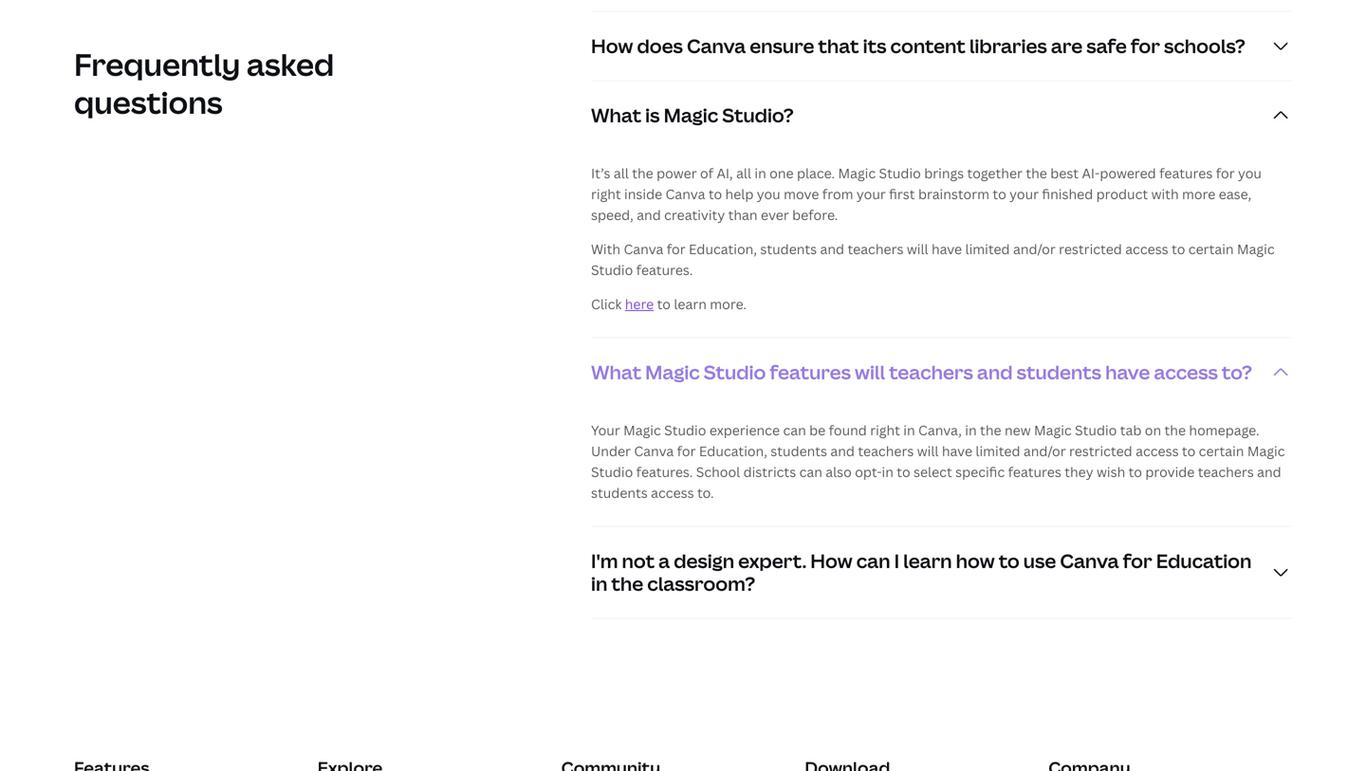 Task type: locate. For each thing, give the bounding box(es) containing it.
students down under
[[591, 484, 648, 502]]

features. inside your magic studio experience can be found right in canva, in the new magic studio tab on the homepage. under canva for education, students and teachers will have limited and/or restricted access to certain magic studio features. school districts can also opt-in to select specific features they wish to provide teachers and students access to.
[[636, 463, 693, 481]]

restricted up wish
[[1069, 442, 1133, 460]]

2 horizontal spatial features
[[1159, 164, 1213, 182]]

it's all the power of ai, all in one place. magic studio brings together the best ai-powered features for you right inside canva to help you move from your first brainstorm to your finished product with more ease, speed, and creativity than ever before.
[[591, 164, 1262, 224]]

how does canva ensure that its content libraries are safe for schools?
[[591, 33, 1246, 59]]

1 vertical spatial can
[[799, 463, 822, 481]]

classroom?
[[647, 571, 755, 597]]

0 horizontal spatial how
[[591, 33, 633, 59]]

access left to?
[[1154, 359, 1218, 385]]

questions
[[74, 82, 223, 123]]

the inside i'm not a design expert. how can i learn how to use canva for education in the classroom?
[[611, 571, 643, 597]]

education, inside 'with canva for education, students and teachers will have limited and/or restricted access to certain magic studio features.'
[[689, 240, 757, 258]]

canva right with
[[624, 240, 664, 258]]

0 vertical spatial you
[[1238, 164, 1262, 182]]

expert.
[[738, 548, 807, 574]]

the left new
[[980, 421, 1001, 439]]

to up provide
[[1182, 442, 1196, 460]]

will down the it's all the power of ai, all in one place. magic studio brings together the best ai-powered features for you right inside canva to help you move from your first brainstorm to your finished product with more ease, speed, and creativity than ever before.
[[907, 240, 928, 258]]

2 features. from the top
[[636, 463, 693, 481]]

1 vertical spatial features.
[[636, 463, 693, 481]]

right right 'found'
[[870, 421, 900, 439]]

it's
[[591, 164, 611, 182]]

1 horizontal spatial learn
[[903, 548, 952, 574]]

magic
[[664, 102, 718, 128], [838, 164, 876, 182], [1237, 240, 1275, 258], [645, 359, 700, 385], [623, 421, 661, 439], [1034, 421, 1072, 439], [1247, 442, 1285, 460]]

asked
[[247, 44, 334, 85]]

1 vertical spatial will
[[855, 359, 885, 385]]

students
[[760, 240, 817, 258], [1017, 359, 1102, 385], [771, 442, 827, 460], [591, 484, 648, 502]]

features.
[[636, 261, 693, 279], [636, 463, 693, 481]]

tab
[[1120, 421, 1142, 439]]

can inside i'm not a design expert. how can i learn how to use canva for education in the classroom?
[[856, 548, 890, 574]]

0 vertical spatial what
[[591, 102, 641, 128]]

your
[[857, 185, 886, 203], [1010, 185, 1039, 203]]

teachers down homepage.
[[1198, 463, 1254, 481]]

studio left tab
[[1075, 421, 1117, 439]]

your down together
[[1010, 185, 1039, 203]]

0 vertical spatial restricted
[[1059, 240, 1122, 258]]

access
[[1125, 240, 1169, 258], [1154, 359, 1218, 385], [1136, 442, 1179, 460], [651, 484, 694, 502]]

1 features. from the top
[[636, 261, 693, 279]]

features. inside 'with canva for education, students and teachers will have limited and/or restricted access to certain magic studio features.'
[[636, 261, 693, 279]]

how left does
[[591, 33, 633, 59]]

what left is
[[591, 102, 641, 128]]

0 horizontal spatial all
[[614, 164, 629, 182]]

opt-
[[855, 463, 882, 481]]

click
[[591, 295, 622, 313]]

2 all from the left
[[736, 164, 751, 182]]

teachers
[[848, 240, 904, 258], [889, 359, 973, 385], [858, 442, 914, 460], [1198, 463, 1254, 481]]

to inside 'with canva for education, students and teachers will have limited and/or restricted access to certain magic studio features.'
[[1172, 240, 1185, 258]]

1 all from the left
[[614, 164, 629, 182]]

0 vertical spatial features
[[1159, 164, 1213, 182]]

in left the 'one'
[[755, 164, 766, 182]]

canva right does
[[687, 33, 746, 59]]

studio
[[879, 164, 921, 182], [591, 261, 633, 279], [704, 359, 766, 385], [664, 421, 706, 439], [1075, 421, 1117, 439], [591, 463, 633, 481]]

education, down experience
[[699, 442, 767, 460]]

and/or inside your magic studio experience can be found right in canva, in the new magic studio tab on the homepage. under canva for education, students and teachers will have limited and/or restricted access to certain magic studio features. school districts can also opt-in to select specific features they wish to provide teachers and students access to.
[[1024, 442, 1066, 460]]

how
[[956, 548, 995, 574]]

1 vertical spatial certain
[[1199, 442, 1244, 460]]

1 vertical spatial learn
[[903, 548, 952, 574]]

what up your in the left bottom of the page
[[591, 359, 641, 385]]

have up tab
[[1105, 359, 1150, 385]]

i'm
[[591, 548, 618, 574]]

certain down homepage.
[[1199, 442, 1244, 460]]

for up "ease,"
[[1216, 164, 1235, 182]]

all
[[614, 164, 629, 182], [736, 164, 751, 182]]

0 vertical spatial learn
[[674, 295, 707, 313]]

1 horizontal spatial right
[[870, 421, 900, 439]]

districts
[[743, 463, 796, 481]]

have for limited
[[932, 240, 962, 258]]

all right it's
[[614, 164, 629, 182]]

1 horizontal spatial all
[[736, 164, 751, 182]]

i'm not a design expert. how can i learn how to use canva for education in the classroom?
[[591, 548, 1252, 597]]

magic up from
[[838, 164, 876, 182]]

access down on in the right of the page
[[1136, 442, 1179, 460]]

restricted
[[1059, 240, 1122, 258], [1069, 442, 1133, 460]]

have down canva, at the right of the page
[[942, 442, 973, 460]]

1 vertical spatial what
[[591, 359, 641, 385]]

select
[[914, 463, 952, 481]]

features. left school
[[636, 463, 693, 481]]

for inside how does canva ensure that its content libraries are safe for schools? dropdown button
[[1131, 33, 1160, 59]]

restricted inside your magic studio experience can be found right in canva, in the new magic studio tab on the homepage. under canva for education, students and teachers will have limited and/or restricted access to certain magic studio features. school districts can also opt-in to select specific features they wish to provide teachers and students access to.
[[1069, 442, 1133, 460]]

teachers up opt-
[[858, 442, 914, 460]]

what
[[591, 102, 641, 128], [591, 359, 641, 385]]

more
[[1182, 185, 1216, 203]]

in left canva, at the right of the page
[[903, 421, 915, 439]]

have inside dropdown button
[[1105, 359, 1150, 385]]

canva inside i'm not a design expert. how can i learn how to use canva for education in the classroom?
[[1060, 548, 1119, 574]]

learn right i
[[903, 548, 952, 574]]

2 vertical spatial can
[[856, 548, 890, 574]]

will inside your magic studio experience can be found right in canva, in the new magic studio tab on the homepage. under canva for education, students and teachers will have limited and/or restricted access to certain magic studio features. school districts can also opt-in to select specific features they wish to provide teachers and students access to.
[[917, 442, 939, 460]]

to inside i'm not a design expert. how can i learn how to use canva for education in the classroom?
[[999, 548, 1020, 574]]

0 vertical spatial features.
[[636, 261, 693, 279]]

0 horizontal spatial features
[[770, 359, 851, 385]]

1 vertical spatial restricted
[[1069, 442, 1133, 460]]

magic inside 'with canva for education, students and teachers will have limited and/or restricted access to certain magic studio features.'
[[1237, 240, 1275, 258]]

for
[[1131, 33, 1160, 59], [1216, 164, 1235, 182], [667, 240, 686, 258], [677, 442, 696, 460], [1123, 548, 1152, 574]]

for inside i'm not a design expert. how can i learn how to use canva for education in the classroom?
[[1123, 548, 1152, 574]]

and down inside
[[637, 206, 661, 224]]

magic right new
[[1034, 421, 1072, 439]]

for right under
[[677, 442, 696, 460]]

0 horizontal spatial right
[[591, 185, 621, 203]]

in right canva, at the right of the page
[[965, 421, 977, 439]]

access left to.
[[651, 484, 694, 502]]

have
[[932, 240, 962, 258], [1105, 359, 1150, 385], [942, 442, 973, 460]]

canva,
[[918, 421, 962, 439]]

0 vertical spatial and/or
[[1013, 240, 1056, 258]]

place.
[[797, 164, 835, 182]]

for left 'education'
[[1123, 548, 1152, 574]]

teachers inside dropdown button
[[889, 359, 973, 385]]

education
[[1156, 548, 1252, 574]]

than
[[728, 206, 758, 224]]

education,
[[689, 240, 757, 258], [699, 442, 767, 460]]

1 horizontal spatial your
[[1010, 185, 1039, 203]]

you up "ease,"
[[1238, 164, 1262, 182]]

are
[[1051, 33, 1083, 59]]

limited down brainstorm
[[965, 240, 1010, 258]]

students down the be
[[771, 442, 827, 460]]

learn
[[674, 295, 707, 313], [903, 548, 952, 574]]

how
[[591, 33, 633, 59], [810, 548, 853, 574]]

specific
[[956, 463, 1005, 481]]

first
[[889, 185, 915, 203]]

for inside your magic studio experience can be found right in canva, in the new magic studio tab on the homepage. under canva for education, students and teachers will have limited and/or restricted access to certain magic studio features. school districts can also opt-in to select specific features they wish to provide teachers and students access to.
[[677, 442, 696, 460]]

canva down "power"
[[666, 185, 705, 203]]

and down before.
[[820, 240, 844, 258]]

certain down more
[[1189, 240, 1234, 258]]

to?
[[1222, 359, 1252, 385]]

safe
[[1087, 33, 1127, 59]]

1 horizontal spatial how
[[810, 548, 853, 574]]

with
[[591, 240, 621, 258]]

studio up school
[[664, 421, 706, 439]]

features. up click here to learn more.
[[636, 261, 693, 279]]

studio up experience
[[704, 359, 766, 385]]

1 vertical spatial and/or
[[1024, 442, 1066, 460]]

studio inside 'with canva for education, students and teachers will have limited and/or restricted access to certain magic studio features.'
[[591, 261, 633, 279]]

have down brainstorm
[[932, 240, 962, 258]]

0 vertical spatial right
[[591, 185, 621, 203]]

can left i
[[856, 548, 890, 574]]

to left use at the right bottom
[[999, 548, 1020, 574]]

2 vertical spatial have
[[942, 442, 973, 460]]

access down with
[[1125, 240, 1169, 258]]

features inside your magic studio experience can be found right in canva, in the new magic studio tab on the homepage. under canva for education, students and teachers will have limited and/or restricted access to certain magic studio features. school districts can also opt-in to select specific features they wish to provide teachers and students access to.
[[1008, 463, 1061, 481]]

and up new
[[977, 359, 1013, 385]]

certain
[[1189, 240, 1234, 258], [1199, 442, 1244, 460]]

1 vertical spatial have
[[1105, 359, 1150, 385]]

a
[[659, 548, 670, 574]]

1 vertical spatial education,
[[699, 442, 767, 460]]

magic down "ease,"
[[1237, 240, 1275, 258]]

they
[[1065, 463, 1094, 481]]

features left they
[[1008, 463, 1061, 481]]

studio down with
[[591, 261, 633, 279]]

power
[[657, 164, 697, 182]]

what is magic studio?
[[591, 102, 794, 128]]

0 horizontal spatial your
[[857, 185, 886, 203]]

magic down click here to learn more.
[[645, 359, 700, 385]]

features inside dropdown button
[[770, 359, 851, 385]]

ensure
[[750, 33, 814, 59]]

1 what from the top
[[591, 102, 641, 128]]

0 vertical spatial limited
[[965, 240, 1010, 258]]

1 horizontal spatial features
[[1008, 463, 1061, 481]]

what inside dropdown button
[[591, 102, 641, 128]]

to left select
[[897, 463, 910, 481]]

0 horizontal spatial learn
[[674, 295, 707, 313]]

0 vertical spatial have
[[932, 240, 962, 258]]

and/or down new
[[1024, 442, 1066, 460]]

your left first
[[857, 185, 886, 203]]

restricted down finished
[[1059, 240, 1122, 258]]

1 vertical spatial features
[[770, 359, 851, 385]]

can
[[783, 421, 806, 439], [799, 463, 822, 481], [856, 548, 890, 574]]

right
[[591, 185, 621, 203], [870, 421, 900, 439]]

1 horizontal spatial you
[[1238, 164, 1262, 182]]

can left also in the bottom right of the page
[[799, 463, 822, 481]]

can left the be
[[783, 421, 806, 439]]

what for what magic studio features will teachers and students have access to?
[[591, 359, 641, 385]]

what is magic studio? button
[[591, 81, 1292, 149]]

will up 'found'
[[855, 359, 885, 385]]

more.
[[710, 295, 747, 313]]

design
[[674, 548, 734, 574]]

education, down than
[[689, 240, 757, 258]]

canva
[[687, 33, 746, 59], [666, 185, 705, 203], [624, 240, 664, 258], [634, 442, 674, 460], [1060, 548, 1119, 574]]

1 vertical spatial how
[[810, 548, 853, 574]]

0 vertical spatial can
[[783, 421, 806, 439]]

students inside 'with canva for education, students and teachers will have limited and/or restricted access to certain magic studio features.'
[[760, 240, 817, 258]]

studio inside the it's all the power of ai, all in one place. magic studio brings together the best ai-powered features for you right inside canva to help you move from your first brainstorm to your finished product with more ease, speed, and creativity than ever before.
[[879, 164, 921, 182]]

the
[[632, 164, 653, 182], [1026, 164, 1047, 182], [980, 421, 1001, 439], [1165, 421, 1186, 439], [611, 571, 643, 597]]

will inside 'with canva for education, students and teachers will have limited and/or restricted access to certain magic studio features.'
[[907, 240, 928, 258]]

students down the ever
[[760, 240, 817, 258]]

teachers up canva, at the right of the page
[[889, 359, 973, 385]]

have inside 'with canva for education, students and teachers will have limited and/or restricted access to certain magic studio features.'
[[932, 240, 962, 258]]

creativity
[[664, 206, 725, 224]]

0 vertical spatial will
[[907, 240, 928, 258]]

2 vertical spatial features
[[1008, 463, 1061, 481]]

0 vertical spatial certain
[[1189, 240, 1234, 258]]

all right ai,
[[736, 164, 751, 182]]

limited up specific
[[976, 442, 1020, 460]]

to down of
[[709, 185, 722, 203]]

studio up first
[[879, 164, 921, 182]]

to down with
[[1172, 240, 1185, 258]]

that
[[818, 33, 859, 59]]

product
[[1096, 185, 1148, 203]]

for right the safe
[[1131, 33, 1160, 59]]

teachers down first
[[848, 240, 904, 258]]

1 vertical spatial limited
[[976, 442, 1020, 460]]

0 horizontal spatial you
[[757, 185, 781, 203]]

features up more
[[1159, 164, 1213, 182]]

to
[[709, 185, 722, 203], [993, 185, 1006, 203], [1172, 240, 1185, 258], [657, 295, 671, 313], [1182, 442, 1196, 460], [897, 463, 910, 481], [1129, 463, 1142, 481], [999, 548, 1020, 574]]

you up the ever
[[757, 185, 781, 203]]

and/or down finished
[[1013, 240, 1056, 258]]

will up select
[[917, 442, 939, 460]]

certain inside 'with canva for education, students and teachers will have limited and/or restricted access to certain magic studio features.'
[[1189, 240, 1234, 258]]

with canva for education, students and teachers will have limited and/or restricted access to certain magic studio features.
[[591, 240, 1275, 279]]

and
[[637, 206, 661, 224], [820, 240, 844, 258], [977, 359, 1013, 385], [831, 442, 855, 460], [1257, 463, 1281, 481]]

in
[[755, 164, 766, 182], [903, 421, 915, 439], [965, 421, 977, 439], [882, 463, 894, 481], [591, 571, 608, 597]]

students up new
[[1017, 359, 1102, 385]]

learn left more.
[[674, 295, 707, 313]]

magic right is
[[664, 102, 718, 128]]

1 vertical spatial you
[[757, 185, 781, 203]]

for down creativity
[[667, 240, 686, 258]]

limited inside your magic studio experience can be found right in canva, in the new magic studio tab on the homepage. under canva for education, students and teachers will have limited and/or restricted access to certain magic studio features. school districts can also opt-in to select specific features they wish to provide teachers and students access to.
[[976, 442, 1020, 460]]

to.
[[697, 484, 714, 502]]

1 vertical spatial right
[[870, 421, 900, 439]]

features up the be
[[770, 359, 851, 385]]

brings
[[924, 164, 964, 182]]

2 vertical spatial will
[[917, 442, 939, 460]]

how right expert.
[[810, 548, 853, 574]]

canva right use at the right bottom
[[1060, 548, 1119, 574]]

the left a
[[611, 571, 643, 597]]

canva right under
[[634, 442, 674, 460]]

and up also in the bottom right of the page
[[831, 442, 855, 460]]

0 vertical spatial education,
[[689, 240, 757, 258]]

right down it's
[[591, 185, 621, 203]]

in left not
[[591, 571, 608, 597]]

what inside dropdown button
[[591, 359, 641, 385]]

2 what from the top
[[591, 359, 641, 385]]

features
[[1159, 164, 1213, 182], [770, 359, 851, 385], [1008, 463, 1061, 481]]



Task type: vqa. For each thing, say whether or not it's contained in the screenshot.
teachers within the With Canva for Education, students and teachers will have limited and/or restricted access to certain Magic Studio features.
yes



Task type: describe. For each thing, give the bounding box(es) containing it.
i
[[894, 548, 899, 574]]

frequently asked questions
[[74, 44, 334, 123]]

what magic studio features will teachers and students have access to?
[[591, 359, 1252, 385]]

is
[[645, 102, 660, 128]]

ai,
[[717, 164, 733, 182]]

in left select
[[882, 463, 894, 481]]

to right wish
[[1129, 463, 1142, 481]]

what for what is magic studio?
[[591, 102, 641, 128]]

help
[[725, 185, 754, 203]]

have for access
[[1105, 359, 1150, 385]]

be
[[809, 421, 826, 439]]

education, inside your magic studio experience can be found right in canva, in the new magic studio tab on the homepage. under canva for education, students and teachers will have limited and/or restricted access to certain magic studio features. school districts can also opt-in to select specific features they wish to provide teachers and students access to.
[[699, 442, 767, 460]]

inside
[[624, 185, 662, 203]]

also
[[826, 463, 852, 481]]

magic inside dropdown button
[[645, 359, 700, 385]]

0 vertical spatial how
[[591, 33, 633, 59]]

canva inside 'with canva for education, students and teachers will have limited and/or restricted access to certain magic studio features.'
[[624, 240, 664, 258]]

limited inside 'with canva for education, students and teachers will have limited and/or restricted access to certain magic studio features.'
[[965, 240, 1010, 258]]

magic inside dropdown button
[[664, 102, 718, 128]]

studio inside dropdown button
[[704, 359, 766, 385]]

powered
[[1100, 164, 1156, 182]]

in inside the it's all the power of ai, all in one place. magic studio brings together the best ai-powered features for you right inside canva to help you move from your first brainstorm to your finished product with more ease, speed, and creativity than ever before.
[[755, 164, 766, 182]]

new
[[1005, 421, 1031, 439]]

homepage.
[[1189, 421, 1260, 439]]

for inside 'with canva for education, students and teachers will have limited and/or restricted access to certain magic studio features.'
[[667, 240, 686, 258]]

brainstorm
[[918, 185, 990, 203]]

here
[[625, 295, 654, 313]]

certain inside your magic studio experience can be found right in canva, in the new magic studio tab on the homepage. under canva for education, students and teachers will have limited and/or restricted access to certain magic studio features. school districts can also opt-in to select specific features they wish to provide teachers and students access to.
[[1199, 442, 1244, 460]]

2 your from the left
[[1010, 185, 1039, 203]]

the right on in the right of the page
[[1165, 421, 1186, 439]]

will inside dropdown button
[[855, 359, 885, 385]]

for inside the it's all the power of ai, all in one place. magic studio brings together the best ai-powered features for you right inside canva to help you move from your first brainstorm to your finished product with more ease, speed, and creativity than ever before.
[[1216, 164, 1235, 182]]

from
[[822, 185, 853, 203]]

ever
[[761, 206, 789, 224]]

before.
[[792, 206, 838, 224]]

and/or inside 'with canva for education, students and teachers will have limited and/or restricted access to certain magic studio features.'
[[1013, 240, 1056, 258]]

magic down homepage.
[[1247, 442, 1285, 460]]

schools?
[[1164, 33, 1246, 59]]

the up inside
[[632, 164, 653, 182]]

move
[[784, 185, 819, 203]]

your magic studio experience can be found right in canva, in the new magic studio tab on the homepage. under canva for education, students and teachers will have limited and/or restricted access to certain magic studio features. school districts can also opt-in to select specific features they wish to provide teachers and students access to.
[[591, 421, 1285, 502]]

frequently
[[74, 44, 240, 85]]

to right here at the left
[[657, 295, 671, 313]]

does
[[637, 33, 683, 59]]

and inside dropdown button
[[977, 359, 1013, 385]]

experience
[[709, 421, 780, 439]]

libraries
[[969, 33, 1047, 59]]

use
[[1024, 548, 1056, 574]]

how inside i'm not a design expert. how can i learn how to use canva for education in the classroom?
[[810, 548, 853, 574]]

and down homepage.
[[1257, 463, 1281, 481]]

on
[[1145, 421, 1161, 439]]

of
[[700, 164, 714, 182]]

magic right your in the left bottom of the page
[[623, 421, 661, 439]]

canva inside the it's all the power of ai, all in one place. magic studio brings together the best ai-powered features for you right inside canva to help you move from your first brainstorm to your finished product with more ease, speed, and creativity than ever before.
[[666, 185, 705, 203]]

restricted inside 'with canva for education, students and teachers will have limited and/or restricted access to certain magic studio features.'
[[1059, 240, 1122, 258]]

and inside 'with canva for education, students and teachers will have limited and/or restricted access to certain magic studio features.'
[[820, 240, 844, 258]]

found
[[829, 421, 867, 439]]

best
[[1050, 164, 1079, 182]]

learn inside i'm not a design expert. how can i learn how to use canva for education in the classroom?
[[903, 548, 952, 574]]

the left best
[[1026, 164, 1047, 182]]

what magic studio features will teachers and students have access to? button
[[591, 338, 1292, 407]]

right inside the it's all the power of ai, all in one place. magic studio brings together the best ai-powered features for you right inside canva to help you move from your first brainstorm to your finished product with more ease, speed, and creativity than ever before.
[[591, 185, 621, 203]]

i'm not a design expert. how can i learn how to use canva for education in the classroom? button
[[591, 527, 1292, 618]]

ease,
[[1219, 185, 1252, 203]]

click here to learn more.
[[591, 295, 747, 313]]

canva inside your magic studio experience can be found right in canva, in the new magic studio tab on the homepage. under canva for education, students and teachers will have limited and/or restricted access to certain magic studio features. school districts can also opt-in to select specific features they wish to provide teachers and students access to.
[[634, 442, 674, 460]]

magic inside the it's all the power of ai, all in one place. magic studio brings together the best ai-powered features for you right inside canva to help you move from your first brainstorm to your finished product with more ease, speed, and creativity than ever before.
[[838, 164, 876, 182]]

have inside your magic studio experience can be found right in canva, in the new magic studio tab on the homepage. under canva for education, students and teachers will have limited and/or restricted access to certain magic studio features. school districts can also opt-in to select specific features they wish to provide teachers and students access to.
[[942, 442, 973, 460]]

your
[[591, 421, 620, 439]]

content
[[890, 33, 966, 59]]

with
[[1151, 185, 1179, 203]]

one
[[770, 164, 794, 182]]

here link
[[625, 295, 654, 313]]

ai-
[[1082, 164, 1100, 182]]

studio?
[[722, 102, 794, 128]]

how does canva ensure that its content libraries are safe for schools? button
[[591, 12, 1292, 80]]

access inside 'with canva for education, students and teachers will have limited and/or restricted access to certain magic studio features.'
[[1125, 240, 1169, 258]]

and inside the it's all the power of ai, all in one place. magic studio brings together the best ai-powered features for you right inside canva to help you move from your first brainstorm to your finished product with more ease, speed, and creativity than ever before.
[[637, 206, 661, 224]]

its
[[863, 33, 887, 59]]

speed,
[[591, 206, 634, 224]]

together
[[967, 164, 1023, 182]]

finished
[[1042, 185, 1093, 203]]

right inside your magic studio experience can be found right in canva, in the new magic studio tab on the homepage. under canva for education, students and teachers will have limited and/or restricted access to certain magic studio features. school districts can also opt-in to select specific features they wish to provide teachers and students access to.
[[870, 421, 900, 439]]

features inside the it's all the power of ai, all in one place. magic studio brings together the best ai-powered features for you right inside canva to help you move from your first brainstorm to your finished product with more ease, speed, and creativity than ever before.
[[1159, 164, 1213, 182]]

in inside i'm not a design expert. how can i learn how to use canva for education in the classroom?
[[591, 571, 608, 597]]

students inside dropdown button
[[1017, 359, 1102, 385]]

school
[[696, 463, 740, 481]]

access inside dropdown button
[[1154, 359, 1218, 385]]

1 your from the left
[[857, 185, 886, 203]]

under
[[591, 442, 631, 460]]

teachers inside 'with canva for education, students and teachers will have limited and/or restricted access to certain magic studio features.'
[[848, 240, 904, 258]]

not
[[622, 548, 655, 574]]

provide
[[1146, 463, 1195, 481]]

wish
[[1097, 463, 1125, 481]]

to down together
[[993, 185, 1006, 203]]

studio down under
[[591, 463, 633, 481]]



